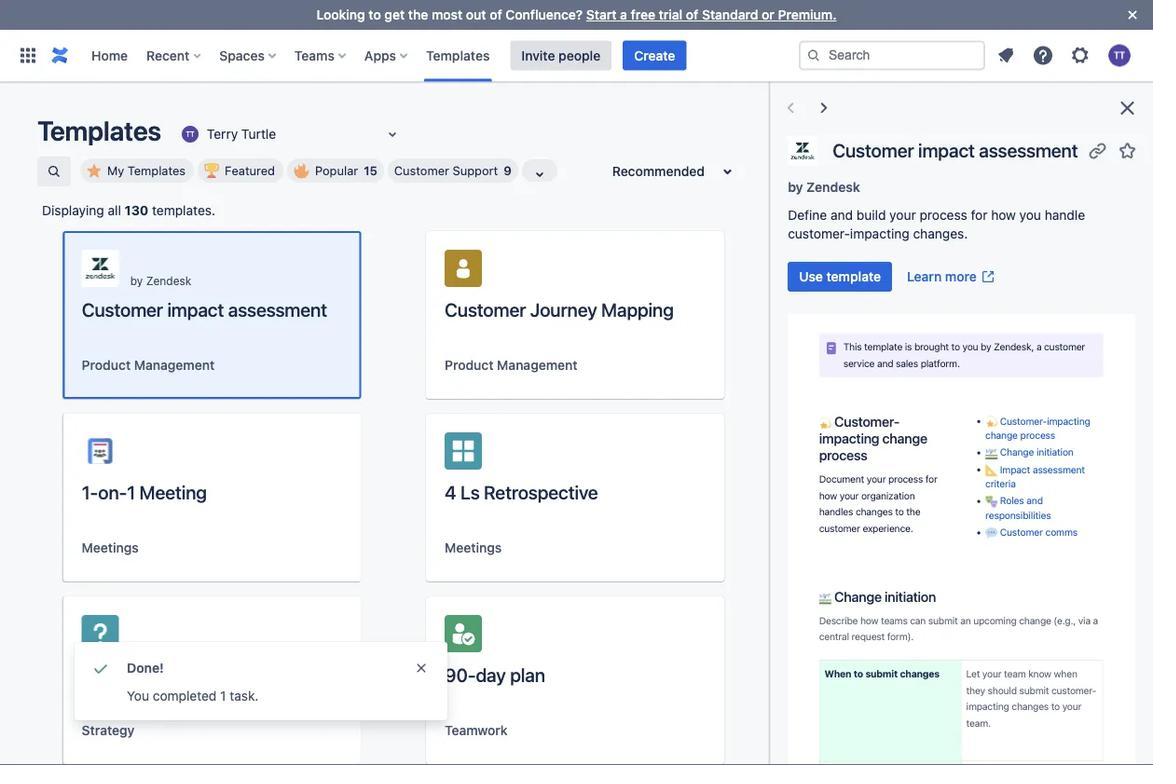 Task type: describe. For each thing, give the bounding box(es) containing it.
use template button
[[788, 262, 892, 292]]

you
[[127, 689, 149, 704]]

free
[[631, 7, 656, 22]]

teamwork
[[445, 723, 508, 739]]

strategy
[[82, 723, 135, 739]]

build
[[856, 207, 886, 223]]

start
[[586, 7, 617, 22]]

learn
[[907, 269, 942, 284]]

management for impact
[[134, 358, 215, 373]]

1 horizontal spatial assessment
[[979, 139, 1078, 161]]

you
[[1019, 207, 1041, 223]]

popular
[[315, 164, 358, 178]]

plan
[[510, 664, 545, 686]]

confluence?
[[506, 7, 583, 22]]

use button
[[297, 716, 343, 746]]

invite people button
[[510, 41, 612, 70]]

1 vertical spatial templates
[[37, 115, 161, 146]]

0 horizontal spatial customer impact assessment
[[82, 298, 327, 320]]

meetings for on-
[[82, 540, 139, 556]]

recent
[[146, 48, 190, 63]]

close image
[[1122, 4, 1144, 26]]

product for customer impact assessment
[[82, 358, 131, 373]]

home
[[91, 48, 128, 63]]

for
[[971, 207, 988, 223]]

create
[[634, 48, 676, 63]]

1 horizontal spatial impact
[[918, 139, 975, 161]]

handle
[[1045, 207, 1085, 223]]

90-day plan
[[445, 664, 545, 686]]

out
[[466, 7, 486, 22]]

9
[[504, 164, 512, 178]]

all
[[108, 203, 121, 218]]

premium.
[[778, 7, 837, 22]]

how
[[991, 207, 1016, 223]]

5
[[82, 664, 93, 686]]

and
[[830, 207, 853, 223]]

strategy button
[[82, 722, 135, 740]]

next template image
[[813, 97, 835, 119]]

success image
[[90, 657, 112, 680]]

teams
[[295, 48, 335, 63]]

15
[[364, 164, 378, 178]]

search image
[[807, 48, 822, 63]]

impacting
[[850, 226, 909, 242]]

your
[[889, 207, 916, 223]]

templates inside templates link
[[426, 48, 490, 63]]

130
[[125, 203, 149, 218]]

1 horizontal spatial by zendesk
[[788, 180, 860, 195]]

your profile and preferences image
[[1109, 44, 1131, 67]]

most
[[432, 7, 463, 22]]

home link
[[86, 41, 133, 70]]

more categories image
[[529, 163, 551, 186]]

on-
[[98, 481, 127, 503]]

star customer impact assessment image
[[1116, 139, 1139, 162]]

meetings for ls
[[445, 540, 502, 556]]

define and build your process for how you handle customer-impacting changes.
[[788, 207, 1085, 242]]

learn more
[[907, 269, 977, 284]]

standard
[[702, 7, 759, 22]]

displaying
[[42, 203, 104, 218]]

4 ls retrospective
[[445, 481, 598, 503]]

looking
[[317, 7, 365, 22]]

open search bar image
[[47, 164, 62, 179]]

0 horizontal spatial assessment
[[228, 298, 327, 320]]

get
[[385, 7, 405, 22]]

done!
[[127, 661, 164, 676]]

my
[[107, 164, 124, 178]]

0 horizontal spatial by zendesk
[[130, 274, 191, 287]]

1 horizontal spatial customer impact assessment
[[833, 139, 1078, 161]]

1 for on-
[[127, 481, 135, 503]]

4
[[445, 481, 456, 503]]

global element
[[11, 29, 795, 82]]

Search field
[[799, 41, 986, 70]]

confluence image
[[48, 44, 71, 67]]

mapping
[[602, 298, 674, 320]]

day
[[476, 664, 506, 686]]

dismiss image
[[414, 661, 429, 676]]

recent button
[[141, 41, 208, 70]]

changes.
[[913, 226, 968, 242]]

apps button
[[359, 41, 415, 70]]

customer journey mapping
[[445, 298, 674, 320]]

0 horizontal spatial impact
[[167, 298, 224, 320]]

journey
[[530, 298, 597, 320]]

start a free trial of standard or premium. link
[[586, 7, 837, 22]]



Task type: vqa. For each thing, say whether or not it's contained in the screenshot.
leftmost "of"
yes



Task type: locate. For each thing, give the bounding box(es) containing it.
assessment
[[979, 139, 1078, 161], [228, 298, 327, 320]]

share link image
[[1086, 139, 1109, 162], [287, 627, 309, 649]]

0 vertical spatial impact
[[918, 139, 975, 161]]

terry
[[207, 126, 238, 142]]

1 horizontal spatial product management
[[445, 358, 578, 373]]

0 vertical spatial by zendesk
[[788, 180, 860, 195]]

1 management from the left
[[134, 358, 215, 373]]

2 meetings from the left
[[445, 540, 502, 556]]

1 horizontal spatial meetings button
[[445, 539, 502, 558]]

1 horizontal spatial meetings
[[445, 540, 502, 556]]

use for use template
[[799, 269, 823, 284]]

1 horizontal spatial by
[[788, 180, 803, 195]]

1 meetings from the left
[[82, 540, 139, 556]]

0 horizontal spatial meetings
[[82, 540, 139, 556]]

None text field
[[179, 125, 183, 144]]

to
[[369, 7, 381, 22]]

invite people
[[522, 48, 601, 63]]

0 vertical spatial assessment
[[979, 139, 1078, 161]]

spaces
[[219, 48, 265, 63]]

0 horizontal spatial by
[[130, 274, 143, 287]]

2 of from the left
[[686, 7, 699, 22]]

teamwork button
[[445, 722, 508, 740]]

whys
[[97, 664, 144, 686]]

more
[[945, 269, 977, 284]]

invite
[[522, 48, 555, 63]]

customer support 9
[[394, 164, 512, 178]]

1 horizontal spatial 1
[[220, 689, 226, 704]]

0 vertical spatial by
[[788, 180, 803, 195]]

0 horizontal spatial product management
[[82, 358, 215, 373]]

meetings
[[82, 540, 139, 556], [445, 540, 502, 556]]

0 horizontal spatial zendesk
[[146, 274, 191, 287]]

customer-
[[788, 226, 850, 242]]

use template
[[799, 269, 881, 284]]

1 product from the left
[[82, 358, 131, 373]]

close image
[[1116, 97, 1139, 119]]

spaces button
[[214, 41, 283, 70]]

by down 130
[[130, 274, 143, 287]]

2 product management from the left
[[445, 358, 578, 373]]

banner containing home
[[0, 29, 1154, 82]]

1 left task.
[[220, 689, 226, 704]]

templates down "most"
[[426, 48, 490, 63]]

1 horizontal spatial share link image
[[1086, 139, 1109, 162]]

looking to get the most out of confluence? start a free trial of standard or premium.
[[317, 7, 837, 22]]

process
[[919, 207, 967, 223]]

1 product management from the left
[[82, 358, 215, 373]]

notification icon image
[[995, 44, 1017, 67]]

1 horizontal spatial product management button
[[445, 356, 578, 375]]

use inside 'button'
[[799, 269, 823, 284]]

1 vertical spatial by
[[130, 274, 143, 287]]

customer
[[833, 139, 914, 161], [394, 164, 449, 178], [82, 298, 163, 320], [445, 298, 526, 320]]

by zendesk
[[788, 180, 860, 195], [130, 274, 191, 287]]

support
[[453, 164, 498, 178]]

1 vertical spatial use
[[308, 723, 332, 739]]

my templates button
[[80, 159, 194, 183]]

my templates
[[107, 164, 186, 178]]

meetings button for on-
[[82, 539, 139, 558]]

product management
[[82, 358, 215, 373], [445, 358, 578, 373]]

analysis
[[148, 664, 216, 686]]

meetings button for ls
[[445, 539, 502, 558]]

0 horizontal spatial 1
[[127, 481, 135, 503]]

help icon image
[[1032, 44, 1055, 67]]

create link
[[623, 41, 687, 70]]

recommended button
[[601, 157, 750, 187]]

product for customer journey mapping
[[445, 358, 494, 373]]

banner
[[0, 29, 1154, 82]]

templates up my
[[37, 115, 161, 146]]

featured
[[225, 164, 275, 178]]

0 vertical spatial customer impact assessment
[[833, 139, 1078, 161]]

90-
[[445, 664, 476, 686]]

previous template image
[[779, 97, 802, 119]]

meetings button
[[82, 539, 139, 558], [445, 539, 502, 558]]

2 meetings button from the left
[[445, 539, 502, 558]]

apps
[[365, 48, 396, 63]]

define
[[788, 207, 827, 223]]

use inside button
[[308, 723, 332, 739]]

1 vertical spatial customer impact assessment
[[82, 298, 327, 320]]

meetings button down ls
[[445, 539, 502, 558]]

meetings down on-
[[82, 540, 139, 556]]

0 vertical spatial templates
[[426, 48, 490, 63]]

terry turtle
[[207, 126, 276, 142]]

completed
[[153, 689, 217, 704]]

templates link
[[421, 41, 496, 70]]

you completed 1 task.
[[127, 689, 259, 704]]

templates right my
[[128, 164, 186, 178]]

1 vertical spatial impact
[[167, 298, 224, 320]]

of right trial
[[686, 7, 699, 22]]

the
[[408, 7, 428, 22]]

zendesk down templates.
[[146, 274, 191, 287]]

1 vertical spatial 1
[[220, 689, 226, 704]]

zendesk
[[806, 180, 860, 195], [146, 274, 191, 287]]

2 management from the left
[[497, 358, 578, 373]]

1 horizontal spatial zendesk
[[806, 180, 860, 195]]

1-on-1 meeting
[[82, 481, 207, 503]]

1 horizontal spatial product
[[445, 358, 494, 373]]

0 horizontal spatial product
[[82, 358, 131, 373]]

turtle
[[241, 126, 276, 142]]

2 vertical spatial templates
[[128, 164, 186, 178]]

template
[[826, 269, 881, 284]]

customer impact assessment
[[833, 139, 1078, 161], [82, 298, 327, 320]]

0 vertical spatial zendesk
[[806, 180, 860, 195]]

recommended
[[612, 164, 705, 179]]

product management for journey
[[445, 358, 578, 373]]

learn more link
[[896, 262, 1007, 292]]

1 for completed
[[220, 689, 226, 704]]

a
[[620, 7, 628, 22]]

0 horizontal spatial product management button
[[82, 356, 215, 375]]

management for journey
[[497, 358, 578, 373]]

use
[[799, 269, 823, 284], [308, 723, 332, 739]]

2 product management button from the left
[[445, 356, 578, 375]]

by zendesk down templates.
[[130, 274, 191, 287]]

1 vertical spatial zendesk
[[146, 274, 191, 287]]

settings icon image
[[1070, 44, 1092, 67]]

featured button
[[198, 159, 284, 183]]

product management for impact
[[82, 358, 215, 373]]

task.
[[230, 689, 259, 704]]

0 horizontal spatial of
[[490, 7, 502, 22]]

1 of from the left
[[490, 7, 502, 22]]

1 horizontal spatial use
[[799, 269, 823, 284]]

2 product from the left
[[445, 358, 494, 373]]

zendesk up "and"
[[806, 180, 860, 195]]

1 horizontal spatial of
[[686, 7, 699, 22]]

product management button for impact
[[82, 356, 215, 375]]

product management button for journey
[[445, 356, 578, 375]]

appswitcher icon image
[[17, 44, 39, 67]]

by zendesk up define
[[788, 180, 860, 195]]

trial
[[659, 7, 683, 22]]

0 vertical spatial share link image
[[1086, 139, 1109, 162]]

ls
[[461, 481, 480, 503]]

1 vertical spatial assessment
[[228, 298, 327, 320]]

management
[[134, 358, 215, 373], [497, 358, 578, 373]]

1 product management button from the left
[[82, 356, 215, 375]]

5 whys analysis
[[82, 664, 216, 686]]

meeting
[[139, 481, 207, 503]]

1 meetings button from the left
[[82, 539, 139, 558]]

product management button
[[82, 356, 215, 375], [445, 356, 578, 375]]

confluence image
[[48, 44, 71, 67]]

teams button
[[289, 41, 353, 70]]

0 horizontal spatial use
[[308, 723, 332, 739]]

1
[[127, 481, 135, 503], [220, 689, 226, 704]]

share link image left the star 5 whys analysis icon
[[287, 627, 309, 649]]

templates inside my templates button
[[128, 164, 186, 178]]

0 horizontal spatial share link image
[[287, 627, 309, 649]]

1 right 1-
[[127, 481, 135, 503]]

0 horizontal spatial management
[[134, 358, 215, 373]]

1 horizontal spatial management
[[497, 358, 578, 373]]

1 vertical spatial share link image
[[287, 627, 309, 649]]

of right out
[[490, 7, 502, 22]]

templates
[[426, 48, 490, 63], [37, 115, 161, 146], [128, 164, 186, 178]]

star 5 whys analysis image
[[317, 627, 339, 649]]

by up define
[[788, 180, 803, 195]]

0 vertical spatial use
[[799, 269, 823, 284]]

meetings button down on-
[[82, 539, 139, 558]]

templates.
[[152, 203, 215, 218]]

0 horizontal spatial meetings button
[[82, 539, 139, 558]]

1-
[[82, 481, 98, 503]]

share link image left star customer impact assessment icon at the right top of the page
[[1086, 139, 1109, 162]]

1 vertical spatial by zendesk
[[130, 274, 191, 287]]

use for use
[[308, 723, 332, 739]]

open image
[[381, 123, 404, 145]]

people
[[559, 48, 601, 63]]

or
[[762, 7, 775, 22]]

0 vertical spatial 1
[[127, 481, 135, 503]]

impact
[[918, 139, 975, 161], [167, 298, 224, 320]]

retrospective
[[484, 481, 598, 503]]

meetings down ls
[[445, 540, 502, 556]]



